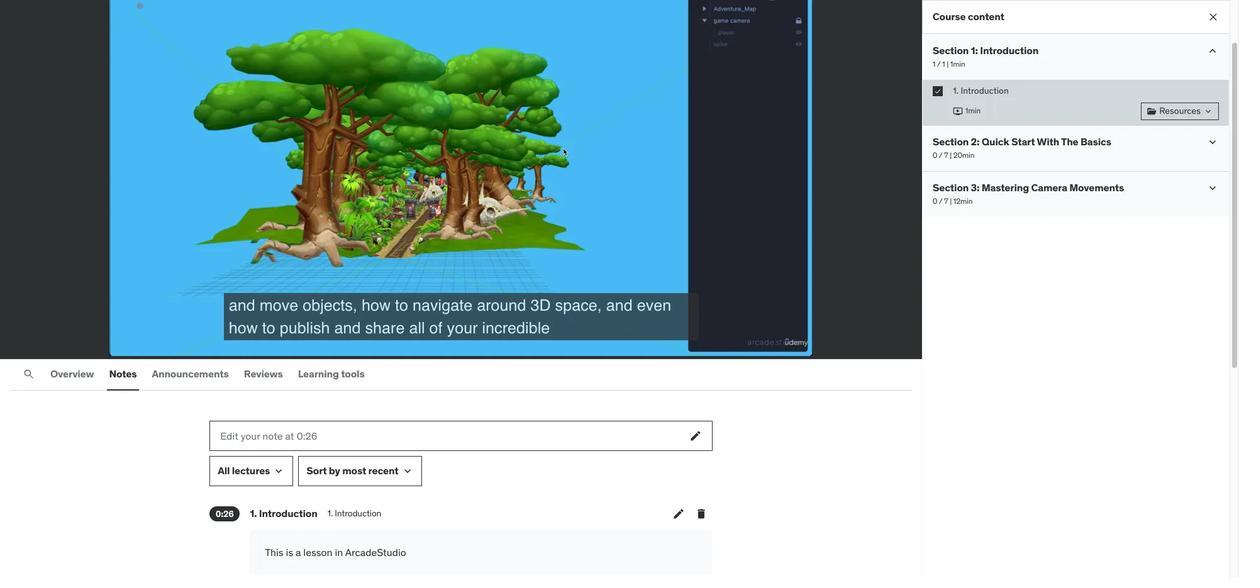 Task type: locate. For each thing, give the bounding box(es) containing it.
1min inside section 1: introduction 1 / 1 | 1min
[[951, 59, 966, 69]]

2 horizontal spatial and
[[606, 297, 633, 315]]

arcadestudio
[[345, 546, 406, 559]]

1min right play introduction image in the top of the page
[[966, 106, 982, 115]]

0 vertical spatial section
[[933, 44, 970, 57]]

introduction up play introduction image in the top of the page
[[961, 85, 1009, 96]]

3:
[[972, 181, 980, 194]]

forward 5 seconds image
[[91, 334, 106, 349]]

0 vertical spatial /
[[938, 59, 941, 69]]

course
[[933, 10, 967, 23]]

1 horizontal spatial how
[[362, 297, 391, 315]]

xsmall image down section 1: introduction 1 / 1 | 1min
[[933, 86, 943, 96]]

play introduction image
[[954, 106, 964, 116]]

0 vertical spatial 0
[[933, 150, 938, 160]]

delete bookmark image
[[695, 508, 708, 520]]

and left even
[[606, 297, 633, 315]]

2 horizontal spatial 0:26
[[297, 430, 318, 442]]

section inside section 2: quick start with the basics 0 / 7 | 20min
[[933, 135, 970, 148]]

to up share at the left bottom
[[395, 297, 408, 315]]

1. introduction up is at bottom left
[[250, 507, 318, 520]]

small image for section 1: introduction
[[1207, 45, 1220, 57]]

1 vertical spatial small image
[[1207, 182, 1220, 194]]

introduction right 1:
[[981, 44, 1039, 57]]

1 vertical spatial |
[[951, 150, 953, 160]]

1 horizontal spatial your
[[447, 319, 478, 337]]

1 vertical spatial 0:26
[[297, 430, 318, 442]]

0 horizontal spatial to
[[262, 319, 276, 337]]

course content
[[933, 10, 1005, 23]]

0 horizontal spatial xsmall image
[[933, 86, 943, 96]]

0:26 right forward 5 seconds image
[[115, 336, 133, 347]]

0 inside section 2: quick start with the basics 0 / 7 | 20min
[[933, 150, 938, 160]]

how
[[362, 297, 391, 315], [229, 319, 258, 337]]

1. up this is a lesson in arcadestudio
[[328, 508, 333, 519]]

3 section from the top
[[933, 181, 970, 194]]

1 down course
[[933, 59, 936, 69]]

1 vertical spatial how
[[229, 319, 258, 337]]

content
[[969, 10, 1005, 23]]

1 horizontal spatial to
[[395, 297, 408, 315]]

introduction down sort by most recent 'dropdown button'
[[335, 508, 382, 519]]

7 left 12min at right top
[[945, 196, 949, 206]]

section 2: quick start with the basics 0 / 7 | 20min
[[933, 135, 1112, 160]]

0 vertical spatial 1min
[[951, 59, 966, 69]]

| down section 1: introduction dropdown button
[[948, 59, 949, 69]]

all lectures
[[218, 465, 270, 477]]

xsmall image
[[933, 86, 943, 96], [1147, 106, 1157, 116], [1204, 106, 1214, 116]]

0:26 down all
[[216, 508, 234, 520]]

2 7 from the top
[[945, 196, 949, 206]]

announcements button
[[149, 359, 231, 390]]

0 vertical spatial your
[[447, 319, 478, 337]]

1. introduction up play introduction image in the top of the page
[[954, 85, 1009, 96]]

basics
[[1081, 135, 1112, 148]]

how up reviews on the bottom left of the page
[[229, 319, 258, 337]]

0 horizontal spatial and
[[229, 297, 255, 315]]

space,
[[555, 297, 602, 315]]

section inside section 1: introduction 1 / 1 | 1min
[[933, 44, 970, 57]]

0 vertical spatial 7
[[945, 150, 949, 160]]

12min
[[954, 196, 973, 206]]

2 horizontal spatial 1. introduction
[[954, 85, 1009, 96]]

2:
[[972, 135, 980, 148]]

to down 'move'
[[262, 319, 276, 337]]

2 vertical spatial |
[[951, 196, 953, 206]]

1 vertical spatial 1min
[[966, 106, 982, 115]]

note
[[263, 430, 283, 442]]

and down objects,
[[335, 319, 361, 337]]

1 section from the top
[[933, 44, 970, 57]]

overview button
[[48, 359, 97, 390]]

2 section from the top
[[933, 135, 970, 148]]

7 left "20min"
[[945, 150, 949, 160]]

section left 1:
[[933, 44, 970, 57]]

2 vertical spatial small image
[[401, 465, 414, 478]]

2 1 from the left
[[943, 59, 946, 69]]

close course content sidebar image
[[1208, 11, 1220, 23]]

1. introduction up in
[[328, 508, 382, 519]]

0 vertical spatial small image
[[1207, 136, 1220, 148]]

section inside section 3: mastering camera movements 0 / 7 | 12min
[[933, 181, 970, 194]]

2 0 from the top
[[933, 196, 938, 206]]

/ inside section 2: quick start with the basics 0 / 7 | 20min
[[940, 150, 943, 160]]

1min down section 1: introduction dropdown button
[[951, 59, 966, 69]]

0 horizontal spatial 1. introduction
[[250, 507, 318, 520]]

0 right 'go to next lecture' icon
[[933, 150, 938, 160]]

how up share at the left bottom
[[362, 297, 391, 315]]

0:26 link
[[210, 507, 240, 522]]

section for section 2: quick start with the basics
[[933, 135, 970, 148]]

2 vertical spatial /
[[940, 196, 943, 206]]

most
[[342, 465, 366, 477]]

section up "20min"
[[933, 135, 970, 148]]

this
[[265, 546, 284, 559]]

xsmall image left resources
[[1147, 106, 1157, 116]]

/ down course
[[938, 59, 941, 69]]

1 horizontal spatial xsmall image
[[1147, 106, 1157, 116]]

edit your note at 0:26
[[220, 430, 318, 442]]

your right edit
[[241, 430, 260, 442]]

in
[[335, 546, 343, 559]]

your
[[447, 319, 478, 337], [241, 430, 260, 442]]

1 vertical spatial small image
[[690, 430, 702, 442]]

1. introduction inside sidebar element
[[954, 85, 1009, 96]]

0 vertical spatial small image
[[1207, 45, 1220, 57]]

section 1: introduction button
[[933, 44, 1039, 57]]

7 inside section 3: mastering camera movements 0 / 7 | 12min
[[945, 196, 949, 206]]

and left 'move'
[[229, 297, 255, 315]]

1 vertical spatial 7
[[945, 196, 949, 206]]

0
[[933, 150, 938, 160], [933, 196, 938, 206]]

at
[[285, 430, 294, 442]]

edit bookmark image
[[673, 508, 685, 520]]

0 left 12min at right top
[[933, 196, 938, 206]]

0 vertical spatial |
[[948, 59, 949, 69]]

section 3: mastering camera movements 0 / 7 | 12min
[[933, 181, 1125, 206]]

1 vertical spatial 0
[[933, 196, 938, 206]]

introduction
[[981, 44, 1039, 57], [961, 85, 1009, 96], [259, 507, 318, 520], [335, 508, 382, 519]]

|
[[948, 59, 949, 69], [951, 150, 953, 160], [951, 196, 953, 206]]

2 horizontal spatial 1.
[[954, 85, 959, 96]]

2 horizontal spatial small image
[[1207, 136, 1220, 148]]

small image for section 2: quick start with the basics 0 / 7 | 20min
[[1207, 136, 1220, 148]]

lectures
[[232, 465, 270, 477]]

small image
[[1207, 45, 1220, 57], [1207, 182, 1220, 194], [401, 465, 414, 478]]

0:26 right at
[[297, 430, 318, 442]]

around
[[477, 297, 526, 315]]

1 horizontal spatial small image
[[690, 430, 702, 442]]

| left 12min at right top
[[951, 196, 953, 206]]

sort by most recent
[[307, 465, 399, 477]]

7
[[945, 150, 949, 160], [945, 196, 949, 206]]

1. right '0:26' link
[[250, 507, 257, 520]]

/ left "20min"
[[940, 150, 943, 160]]

sidebar element
[[923, 0, 1230, 578]]

1 down section 1: introduction dropdown button
[[943, 59, 946, 69]]

20min
[[954, 150, 975, 160]]

2 vertical spatial section
[[933, 181, 970, 194]]

to
[[395, 297, 408, 315], [262, 319, 276, 337]]

small image for edit your note at 0:26
[[690, 430, 702, 442]]

mastering
[[983, 181, 1030, 194]]

2 vertical spatial small image
[[273, 465, 285, 478]]

1
[[933, 59, 936, 69], [943, 59, 946, 69]]

and
[[229, 297, 255, 315], [606, 297, 633, 315], [335, 319, 361, 337]]

/ left 12min at right top
[[940, 196, 943, 206]]

1min
[[951, 59, 966, 69], [966, 106, 982, 115]]

tools
[[341, 368, 365, 380]]

0:26
[[115, 336, 133, 347], [297, 430, 318, 442], [216, 508, 234, 520]]

even
[[637, 297, 672, 315]]

section
[[933, 44, 970, 57], [933, 135, 970, 148], [933, 181, 970, 194]]

| left "20min"
[[951, 150, 953, 160]]

of
[[430, 319, 443, 337]]

1. up play introduction image in the top of the page
[[954, 85, 959, 96]]

1 1 from the left
[[933, 59, 936, 69]]

recent
[[368, 465, 399, 477]]

1 0 from the top
[[933, 150, 938, 160]]

2 vertical spatial 0:26
[[216, 508, 234, 520]]

small image
[[1207, 136, 1220, 148], [690, 430, 702, 442], [273, 465, 285, 478]]

share
[[365, 319, 405, 337]]

overview
[[50, 368, 94, 380]]

0 inside section 3: mastering camera movements 0 / 7 | 12min
[[933, 196, 938, 206]]

2 horizontal spatial xsmall image
[[1204, 106, 1214, 116]]

section up 12min at right top
[[933, 181, 970, 194]]

0 horizontal spatial 0:26
[[115, 336, 133, 347]]

incredible
[[482, 319, 550, 337]]

0 horizontal spatial your
[[241, 430, 260, 442]]

0 vertical spatial how
[[362, 297, 391, 315]]

1 vertical spatial /
[[940, 150, 943, 160]]

search image
[[23, 368, 35, 381]]

/
[[938, 59, 941, 69], [940, 150, 943, 160], [940, 196, 943, 206]]

xsmall image right resources
[[1204, 106, 1214, 116]]

1. introduction
[[954, 85, 1009, 96], [250, 507, 318, 520], [328, 508, 382, 519]]

and move objects, how to navigate around 3d space, and even how to publish and share all of your incredible
[[229, 297, 672, 337]]

1 7 from the top
[[945, 150, 949, 160]]

0 horizontal spatial 1
[[933, 59, 936, 69]]

camera
[[1032, 181, 1068, 194]]

your right 'of'
[[447, 319, 478, 337]]

1 horizontal spatial 1
[[943, 59, 946, 69]]

0 horizontal spatial small image
[[273, 465, 285, 478]]

by
[[329, 465, 340, 477]]

resources button
[[1142, 102, 1220, 120]]

1 vertical spatial to
[[262, 319, 276, 337]]

small image inside all lectures dropdown button
[[273, 465, 285, 478]]

1.
[[954, 85, 959, 96], [250, 507, 257, 520], [328, 508, 333, 519]]

all lectures button
[[210, 456, 293, 486]]

quick
[[982, 135, 1010, 148]]

1 vertical spatial section
[[933, 135, 970, 148]]

0 vertical spatial 0:26
[[115, 336, 133, 347]]



Task type: describe. For each thing, give the bounding box(es) containing it.
1 horizontal spatial and
[[335, 319, 361, 337]]

notes button
[[107, 359, 139, 390]]

all
[[218, 465, 230, 477]]

small image for section 3: mastering camera movements
[[1207, 182, 1220, 194]]

small image inside sort by most recent 'dropdown button'
[[401, 465, 414, 478]]

this is a lesson in arcadestudio
[[265, 546, 406, 559]]

the
[[1062, 135, 1079, 148]]

sort by most recent button
[[298, 456, 422, 486]]

section for section 1: introduction
[[933, 44, 970, 57]]

1 horizontal spatial 1. introduction
[[328, 508, 382, 519]]

/ inside section 1: introduction 1 / 1 | 1min
[[938, 59, 941, 69]]

announcements
[[152, 368, 229, 380]]

1 horizontal spatial 1.
[[328, 508, 333, 519]]

1 vertical spatial your
[[241, 430, 260, 442]]

resources
[[1160, 105, 1201, 116]]

1 horizontal spatial 0:26
[[216, 508, 234, 520]]

7 inside section 2: quick start with the basics 0 / 7 | 20min
[[945, 150, 949, 160]]

progress bar slider
[[8, 316, 915, 331]]

learning tools
[[298, 368, 365, 380]]

section for section 3: mastering camera movements
[[933, 181, 970, 194]]

is
[[286, 546, 293, 559]]

0 horizontal spatial 1.
[[250, 507, 257, 520]]

start
[[1012, 135, 1036, 148]]

learning
[[298, 368, 339, 380]]

section 3: mastering camera movements button
[[933, 181, 1125, 194]]

1. inside sidebar element
[[954, 85, 959, 96]]

publish
[[280, 319, 330, 337]]

all
[[409, 319, 425, 337]]

0 horizontal spatial how
[[229, 319, 258, 337]]

sort
[[307, 465, 327, 477]]

mute image
[[777, 334, 792, 349]]

navigate
[[413, 297, 473, 315]]

| inside section 1: introduction 1 / 1 | 1min
[[948, 59, 949, 69]]

objects,
[[303, 297, 357, 315]]

lesson
[[304, 546, 333, 559]]

reviews
[[244, 368, 283, 380]]

transcript in sidebar region image
[[801, 334, 816, 349]]

section 2: quick start with the basics button
[[933, 135, 1112, 148]]

| inside section 3: mastering camera movements 0 / 7 | 12min
[[951, 196, 953, 206]]

introduction up is at bottom left
[[259, 507, 318, 520]]

a
[[296, 546, 301, 559]]

0 vertical spatial to
[[395, 297, 408, 315]]

learning tools button
[[296, 359, 367, 390]]

notes
[[109, 368, 137, 380]]

go to next lecture image
[[904, 148, 924, 168]]

introduction inside section 1: introduction 1 / 1 | 1min
[[981, 44, 1039, 57]]

section 1: introduction 1 / 1 | 1min
[[933, 44, 1039, 69]]

1:
[[972, 44, 979, 57]]

3d
[[531, 297, 551, 315]]

with
[[1038, 135, 1060, 148]]

| inside section 2: quick start with the basics 0 / 7 | 20min
[[951, 150, 953, 160]]

reviews button
[[241, 359, 286, 390]]

/ inside section 3: mastering camera movements 0 / 7 | 12min
[[940, 196, 943, 206]]

move
[[260, 297, 298, 315]]

movements
[[1070, 181, 1125, 194]]

your inside and move objects, how to navigate around 3d space, and even how to publish and share all of your incredible
[[447, 319, 478, 337]]

edit
[[220, 430, 238, 442]]



Task type: vqa. For each thing, say whether or not it's contained in the screenshot.
middle ?
no



